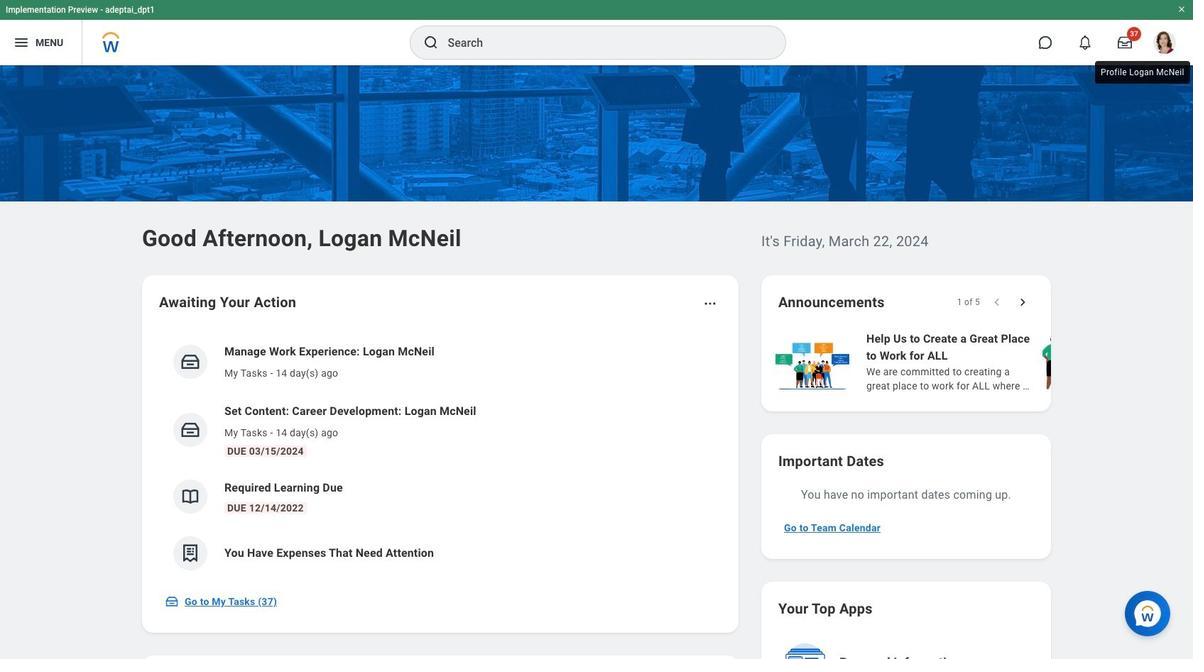 Task type: describe. For each thing, give the bounding box(es) containing it.
book open image
[[180, 487, 201, 508]]

chevron left small image
[[990, 295, 1004, 310]]

search image
[[422, 34, 439, 51]]

profile logan mcneil image
[[1153, 31, 1176, 57]]

notifications large image
[[1078, 36, 1092, 50]]

0 vertical spatial inbox image
[[180, 352, 201, 373]]

related actions image
[[703, 297, 717, 311]]



Task type: vqa. For each thing, say whether or not it's contained in the screenshot.
sort image at the left of the page
no



Task type: locate. For each thing, give the bounding box(es) containing it.
Search Workday  search field
[[448, 27, 756, 58]]

inbox large image
[[1118, 36, 1132, 50]]

0 horizontal spatial list
[[159, 332, 722, 582]]

1 horizontal spatial list
[[773, 330, 1193, 395]]

list
[[773, 330, 1193, 395], [159, 332, 722, 582]]

dashboard expenses image
[[180, 543, 201, 565]]

inbox image
[[180, 352, 201, 373], [180, 420, 201, 441], [165, 595, 179, 609]]

banner
[[0, 0, 1193, 65]]

1 vertical spatial inbox image
[[180, 420, 201, 441]]

close environment banner image
[[1178, 5, 1186, 13]]

justify image
[[13, 34, 30, 51]]

status
[[957, 297, 980, 308]]

main content
[[0, 65, 1193, 660]]

chevron right small image
[[1016, 295, 1030, 310]]

tooltip
[[1092, 58, 1193, 87]]

2 vertical spatial inbox image
[[165, 595, 179, 609]]



